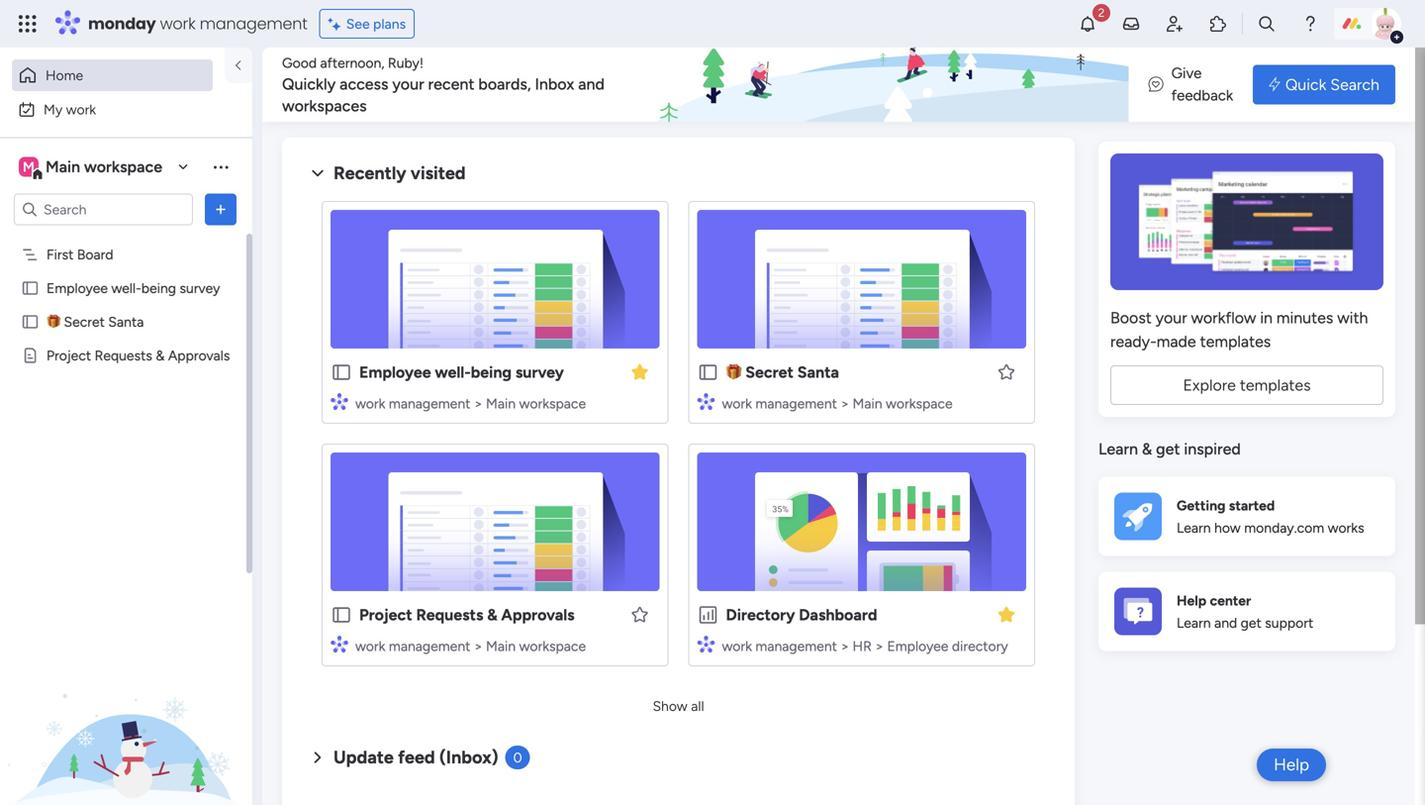 Task type: describe. For each thing, give the bounding box(es) containing it.
workspace for project requests & approvals
[[519, 638, 586, 655]]

being for topmost public board image
[[141, 280, 176, 297]]

work management > main workspace for being
[[355, 395, 586, 412]]

workspace selection element
[[19, 155, 165, 181]]

quickly
[[282, 75, 336, 94]]

work for directory
[[722, 638, 752, 655]]

management for directory dashboard
[[756, 638, 838, 655]]

workflow
[[1192, 308, 1257, 327]]

1 horizontal spatial lottie animation element
[[649, 48, 1206, 123]]

minutes
[[1277, 308, 1334, 327]]

work management > main workspace for santa
[[722, 395, 953, 412]]

select product image
[[18, 14, 38, 34]]

inspired
[[1185, 440, 1241, 458]]

main workspace
[[46, 157, 162, 176]]

add to favorites image
[[997, 362, 1017, 382]]

boards,
[[479, 75, 531, 94]]

santa for public board icon related to add to favorites icon
[[798, 363, 840, 382]]

help center element
[[1099, 572, 1396, 651]]

management for 🎁 secret santa
[[756, 395, 838, 412]]

quick search results list box
[[306, 185, 1052, 690]]

getting started element
[[1099, 477, 1396, 556]]

approvals inside quick search results list box
[[501, 605, 575, 624]]

secret for public board icon inside list box
[[64, 313, 105, 330]]

update
[[334, 747, 394, 768]]

update feed (inbox)
[[334, 747, 499, 768]]

works
[[1328, 520, 1365, 536]]

m
[[23, 158, 35, 175]]

my work button
[[12, 94, 213, 125]]

my work
[[44, 101, 96, 118]]

monday.com
[[1245, 520, 1325, 536]]

inbox
[[535, 75, 575, 94]]

0
[[514, 749, 522, 766]]

lottie animation image for lottie animation element to the left
[[0, 605, 252, 805]]

getting
[[1177, 497, 1226, 514]]

well- for topmost public board image
[[111, 280, 141, 297]]

boost
[[1111, 308, 1152, 327]]

getting started learn how monday.com works
[[1177, 497, 1365, 536]]

explore templates
[[1184, 376, 1312, 395]]

templates inside boost your workflow in minutes with ready-made templates
[[1201, 332, 1272, 351]]

work for project
[[355, 638, 386, 655]]

(inbox)
[[440, 747, 499, 768]]

& inside quick search results list box
[[487, 605, 498, 624]]

access
[[340, 75, 389, 94]]

your inside boost your workflow in minutes with ready-made templates
[[1156, 308, 1188, 327]]

public board image for add to favorites icon
[[698, 361, 719, 383]]

search everything image
[[1258, 14, 1277, 34]]

management for project requests & approvals
[[389, 638, 471, 655]]

help image
[[1301, 14, 1321, 34]]

boost your workflow in minutes with ready-made templates
[[1111, 308, 1369, 351]]

plans
[[373, 15, 406, 32]]

explore templates button
[[1111, 365, 1384, 405]]

all
[[691, 698, 705, 714]]

made
[[1157, 332, 1197, 351]]

requests inside quick search results list box
[[416, 605, 484, 624]]

survey for topmost public board image
[[180, 280, 220, 297]]

list box containing first board
[[0, 234, 252, 640]]

explore
[[1184, 376, 1237, 395]]

ruby anderson image
[[1370, 8, 1402, 40]]

ready-
[[1111, 332, 1157, 351]]

apps image
[[1209, 14, 1229, 34]]

project inside quick search results list box
[[359, 605, 413, 624]]

how
[[1215, 520, 1241, 536]]

and inside help center learn and get support
[[1215, 615, 1238, 631]]

0 horizontal spatial project requests & approvals
[[47, 347, 230, 364]]

workspace options image
[[211, 157, 231, 176]]

directory dashboard
[[726, 605, 878, 624]]

employee well-being survey for bottommost public board image
[[359, 363, 564, 382]]

with
[[1338, 308, 1369, 327]]

1 vertical spatial public board image
[[331, 361, 353, 383]]

public board image for add to favorites image
[[331, 604, 353, 626]]

give
[[1172, 64, 1202, 82]]

main for employee well-being survey
[[486, 395, 516, 412]]

hr
[[853, 638, 872, 655]]

show all
[[653, 698, 705, 714]]

help center learn and get support
[[1177, 592, 1314, 631]]

0 horizontal spatial lottie animation element
[[0, 605, 252, 805]]

your inside good afternoon, ruby! quickly access your recent boards, inbox and workspaces
[[392, 75, 424, 94]]

templates image image
[[1117, 153, 1378, 290]]

employee well-being survey for topmost public board image
[[47, 280, 220, 297]]

main inside workspace selection 'element'
[[46, 157, 80, 176]]

recently
[[334, 162, 407, 184]]

options image
[[211, 200, 231, 219]]

inbox image
[[1122, 14, 1142, 34]]

remove from favorites image for employee well-being survey
[[630, 362, 650, 382]]

in
[[1261, 308, 1273, 327]]

support
[[1266, 615, 1314, 631]]

0 vertical spatial approvals
[[168, 347, 230, 364]]

first board
[[47, 246, 113, 263]]



Task type: vqa. For each thing, say whether or not it's contained in the screenshot.
rightmost survey
yes



Task type: locate. For each thing, give the bounding box(es) containing it.
🎁 secret santa for public board icon related to add to favorites icon
[[726, 363, 840, 382]]

employee well-being survey inside quick search results list box
[[359, 363, 564, 382]]

0 horizontal spatial help
[[1177, 592, 1207, 609]]

templates inside button
[[1241, 376, 1312, 395]]

workspace for 🎁 secret santa
[[886, 395, 953, 412]]

your
[[392, 75, 424, 94], [1156, 308, 1188, 327]]

1 vertical spatial project requests & approvals
[[359, 605, 575, 624]]

1 vertical spatial well-
[[435, 363, 471, 382]]

santa
[[108, 313, 144, 330], [798, 363, 840, 382]]

1 horizontal spatial secret
[[746, 363, 794, 382]]

0 vertical spatial and
[[578, 75, 605, 94]]

workspace for employee well-being survey
[[519, 395, 586, 412]]

see
[[346, 15, 370, 32]]

add to favorites image
[[630, 605, 650, 624]]

santa inside quick search results list box
[[798, 363, 840, 382]]

1 horizontal spatial approvals
[[501, 605, 575, 624]]

🎁 inside quick search results list box
[[726, 363, 742, 382]]

search
[[1331, 75, 1380, 94]]

option
[[0, 237, 252, 241]]

learn inside getting started learn how monday.com works
[[1177, 520, 1212, 536]]

recent
[[428, 75, 475, 94]]

0 horizontal spatial public board image
[[21, 279, 40, 298]]

0 horizontal spatial remove from favorites image
[[630, 362, 650, 382]]

get left inspired
[[1157, 440, 1181, 458]]

0 vertical spatial employee
[[47, 280, 108, 297]]

1 vertical spatial 🎁
[[726, 363, 742, 382]]

started
[[1230, 497, 1276, 514]]

1 horizontal spatial project
[[359, 605, 413, 624]]

workspace inside 'element'
[[84, 157, 162, 176]]

0 horizontal spatial 🎁
[[47, 313, 60, 330]]

show
[[653, 698, 688, 714]]

1 horizontal spatial requests
[[416, 605, 484, 624]]

0 horizontal spatial get
[[1157, 440, 1181, 458]]

close recently visited image
[[306, 161, 330, 185]]

learn down center
[[1177, 615, 1212, 631]]

1 horizontal spatial get
[[1241, 615, 1262, 631]]

work management > main workspace for &
[[355, 638, 586, 655]]

visited
[[411, 162, 466, 184]]

1 vertical spatial 🎁 secret santa
[[726, 363, 840, 382]]

1 horizontal spatial &
[[487, 605, 498, 624]]

get down center
[[1241, 615, 1262, 631]]

main for 🎁 secret santa
[[853, 395, 883, 412]]

v2 bolt switch image
[[1270, 74, 1281, 96]]

monday
[[88, 12, 156, 35]]

recently visited
[[334, 162, 466, 184]]

1 horizontal spatial public board image
[[331, 604, 353, 626]]

being
[[141, 280, 176, 297], [471, 363, 512, 382]]

home button
[[12, 59, 213, 91]]

learn
[[1099, 440, 1139, 458], [1177, 520, 1212, 536], [1177, 615, 1212, 631]]

2 horizontal spatial &
[[1143, 440, 1153, 458]]

0 vertical spatial public board image
[[21, 279, 40, 298]]

learn & get inspired
[[1099, 440, 1241, 458]]

0 vertical spatial help
[[1177, 592, 1207, 609]]

help for help
[[1275, 755, 1310, 775]]

survey for bottommost public board image
[[516, 363, 564, 382]]

1 horizontal spatial remove from favorites image
[[997, 605, 1017, 624]]

🎁 secret santa
[[47, 313, 144, 330], [726, 363, 840, 382]]

0 horizontal spatial employee
[[47, 280, 108, 297]]

1 horizontal spatial lottie animation image
[[649, 48, 1206, 123]]

list box
[[0, 234, 252, 640]]

0 horizontal spatial lottie animation image
[[0, 605, 252, 805]]

notifications image
[[1078, 14, 1098, 34]]

public dashboard image
[[698, 604, 719, 626]]

0 horizontal spatial well-
[[111, 280, 141, 297]]

templates right explore
[[1241, 376, 1312, 395]]

being inside list box
[[141, 280, 176, 297]]

board
[[77, 246, 113, 263]]

0 vertical spatial public board image
[[21, 312, 40, 331]]

good
[[282, 54, 317, 71]]

see plans
[[346, 15, 406, 32]]

help inside help center learn and get support
[[1177, 592, 1207, 609]]

dashboard
[[799, 605, 878, 624]]

1 vertical spatial project
[[359, 605, 413, 624]]

public board image inside list box
[[21, 312, 40, 331]]

1 vertical spatial and
[[1215, 615, 1238, 631]]

main
[[46, 157, 80, 176], [486, 395, 516, 412], [853, 395, 883, 412], [486, 638, 516, 655]]

🎁 secret santa for public board icon inside list box
[[47, 313, 144, 330]]

1 horizontal spatial public board image
[[331, 361, 353, 383]]

0 vertical spatial learn
[[1099, 440, 1139, 458]]

1 horizontal spatial survey
[[516, 363, 564, 382]]

workspaces
[[282, 97, 367, 115]]

Search in workspace field
[[42, 198, 165, 221]]

0 vertical spatial survey
[[180, 280, 220, 297]]

0 horizontal spatial survey
[[180, 280, 220, 297]]

2 vertical spatial public board image
[[331, 604, 353, 626]]

well- inside list box
[[111, 280, 141, 297]]

1 vertical spatial santa
[[798, 363, 840, 382]]

1 horizontal spatial employee
[[359, 363, 431, 382]]

secret inside list box
[[64, 313, 105, 330]]

help
[[1177, 592, 1207, 609], [1275, 755, 1310, 775]]

work management > hr > employee directory
[[722, 638, 1009, 655]]

learn down getting
[[1177, 520, 1212, 536]]

1 horizontal spatial help
[[1275, 755, 1310, 775]]

quick search button
[[1254, 65, 1396, 104]]

feedback
[[1172, 87, 1234, 104]]

1 horizontal spatial being
[[471, 363, 512, 382]]

get
[[1157, 440, 1181, 458], [1241, 615, 1262, 631]]

learn for help
[[1177, 615, 1212, 631]]

afternoon,
[[320, 54, 385, 71]]

1 vertical spatial templates
[[1241, 376, 1312, 395]]

1 vertical spatial secret
[[746, 363, 794, 382]]

0 vertical spatial requests
[[95, 347, 152, 364]]

> for being
[[474, 395, 483, 412]]

learn for getting
[[1177, 520, 1212, 536]]

0 horizontal spatial and
[[578, 75, 605, 94]]

0 vertical spatial employee well-being survey
[[47, 280, 220, 297]]

0 vertical spatial &
[[156, 347, 165, 364]]

2 vertical spatial employee
[[888, 638, 949, 655]]

1 horizontal spatial well-
[[435, 363, 471, 382]]

lottie animation image for the rightmost lottie animation element
[[649, 48, 1206, 123]]

main for project requests & approvals
[[486, 638, 516, 655]]

work inside "button"
[[66, 101, 96, 118]]

secret for public board icon related to add to favorites icon
[[746, 363, 794, 382]]

and down center
[[1215, 615, 1238, 631]]

being for bottommost public board image
[[471, 363, 512, 382]]

1 vertical spatial get
[[1241, 615, 1262, 631]]

workspace
[[84, 157, 162, 176], [519, 395, 586, 412], [886, 395, 953, 412], [519, 638, 586, 655]]

requests inside list box
[[95, 347, 152, 364]]

1 horizontal spatial 🎁 secret santa
[[726, 363, 840, 382]]

work management > main workspace
[[355, 395, 586, 412], [722, 395, 953, 412], [355, 638, 586, 655]]

quick search
[[1286, 75, 1380, 94]]

1 vertical spatial help
[[1275, 755, 1310, 775]]

0 horizontal spatial 🎁 secret santa
[[47, 313, 144, 330]]

your up made
[[1156, 308, 1188, 327]]

0 horizontal spatial santa
[[108, 313, 144, 330]]

work for employee
[[355, 395, 386, 412]]

1 vertical spatial approvals
[[501, 605, 575, 624]]

well-
[[111, 280, 141, 297], [435, 363, 471, 382]]

requests
[[95, 347, 152, 364], [416, 605, 484, 624]]

1 vertical spatial requests
[[416, 605, 484, 624]]

2 vertical spatial learn
[[1177, 615, 1212, 631]]

management for employee well-being survey
[[389, 395, 471, 412]]

first
[[47, 246, 74, 263]]

remove from favorites image
[[630, 362, 650, 382], [997, 605, 1017, 624]]

quick
[[1286, 75, 1327, 94]]

invite members image
[[1165, 14, 1185, 34]]

santa inside list box
[[108, 313, 144, 330]]

0 vertical spatial 🎁
[[47, 313, 60, 330]]

project requests & approvals
[[47, 347, 230, 364], [359, 605, 575, 624]]

0 vertical spatial secret
[[64, 313, 105, 330]]

0 horizontal spatial approvals
[[168, 347, 230, 364]]

1 horizontal spatial employee well-being survey
[[359, 363, 564, 382]]

project
[[47, 347, 91, 364], [359, 605, 413, 624]]

0 horizontal spatial public board image
[[21, 312, 40, 331]]

🎁
[[47, 313, 60, 330], [726, 363, 742, 382]]

1 vertical spatial &
[[1143, 440, 1153, 458]]

and inside good afternoon, ruby! quickly access your recent boards, inbox and workspaces
[[578, 75, 605, 94]]

0 vertical spatial well-
[[111, 280, 141, 297]]

public board image
[[21, 312, 40, 331], [698, 361, 719, 383], [331, 604, 353, 626]]

remove from favorites image for directory dashboard
[[997, 605, 1017, 624]]

public board image
[[21, 279, 40, 298], [331, 361, 353, 383]]

well- for bottommost public board image
[[435, 363, 471, 382]]

1 vertical spatial remove from favorites image
[[997, 605, 1017, 624]]

well- inside quick search results list box
[[435, 363, 471, 382]]

work for 🎁
[[722, 395, 752, 412]]

0 horizontal spatial your
[[392, 75, 424, 94]]

learn left inspired
[[1099, 440, 1139, 458]]

templates
[[1201, 332, 1272, 351], [1241, 376, 1312, 395]]

good afternoon, ruby! quickly access your recent boards, inbox and workspaces
[[282, 54, 605, 115]]

feed
[[398, 747, 435, 768]]

1 vertical spatial lottie animation image
[[0, 605, 252, 805]]

1 vertical spatial public board image
[[698, 361, 719, 383]]

0 horizontal spatial &
[[156, 347, 165, 364]]

0 vertical spatial get
[[1157, 440, 1181, 458]]

project requests & approvals inside quick search results list box
[[359, 605, 575, 624]]

2 horizontal spatial public board image
[[698, 361, 719, 383]]

1 vertical spatial employee well-being survey
[[359, 363, 564, 382]]

> for santa
[[841, 395, 850, 412]]

management
[[200, 12, 308, 35], [389, 395, 471, 412], [756, 395, 838, 412], [389, 638, 471, 655], [756, 638, 838, 655]]

0 vertical spatial your
[[392, 75, 424, 94]]

learn inside help center learn and get support
[[1177, 615, 1212, 631]]

2 horizontal spatial employee
[[888, 638, 949, 655]]

1 vertical spatial survey
[[516, 363, 564, 382]]

0 horizontal spatial secret
[[64, 313, 105, 330]]

templates down workflow
[[1201, 332, 1272, 351]]

1 horizontal spatial santa
[[798, 363, 840, 382]]

survey inside quick search results list box
[[516, 363, 564, 382]]

lottie animation element
[[649, 48, 1206, 123], [0, 605, 252, 805]]

1 horizontal spatial your
[[1156, 308, 1188, 327]]

lottie animation image
[[649, 48, 1206, 123], [0, 605, 252, 805]]

1 horizontal spatial project requests & approvals
[[359, 605, 575, 624]]

employee inside list box
[[47, 280, 108, 297]]

2 image
[[1093, 1, 1111, 23]]

workspace image
[[19, 156, 39, 178]]

employee for bottommost public board image
[[359, 363, 431, 382]]

1 horizontal spatial 🎁
[[726, 363, 742, 382]]

survey inside list box
[[180, 280, 220, 297]]

0 vertical spatial lottie animation image
[[649, 48, 1206, 123]]

see plans button
[[320, 9, 415, 39]]

🎁 secret santa inside quick search results list box
[[726, 363, 840, 382]]

&
[[156, 347, 165, 364], [1143, 440, 1153, 458], [487, 605, 498, 624]]

secret
[[64, 313, 105, 330], [746, 363, 794, 382]]

2 vertical spatial &
[[487, 605, 498, 624]]

0 horizontal spatial requests
[[95, 347, 152, 364]]

directory
[[726, 605, 796, 624]]

0 horizontal spatial employee well-being survey
[[47, 280, 220, 297]]

1 horizontal spatial and
[[1215, 615, 1238, 631]]

ruby!
[[388, 54, 424, 71]]

employee well-being survey
[[47, 280, 220, 297], [359, 363, 564, 382]]

help inside button
[[1275, 755, 1310, 775]]

v2 user feedback image
[[1149, 74, 1164, 96]]

and right inbox
[[578, 75, 605, 94]]

your down the ruby!
[[392, 75, 424, 94]]

santa for public board icon inside list box
[[108, 313, 144, 330]]

employee for topmost public board image
[[47, 280, 108, 297]]

0 vertical spatial lottie animation element
[[649, 48, 1206, 123]]

1 vertical spatial learn
[[1177, 520, 1212, 536]]

my
[[44, 101, 63, 118]]

0 vertical spatial remove from favorites image
[[630, 362, 650, 382]]

survey
[[180, 280, 220, 297], [516, 363, 564, 382]]

employee
[[47, 280, 108, 297], [359, 363, 431, 382], [888, 638, 949, 655]]

get inside help center learn and get support
[[1241, 615, 1262, 631]]

and
[[578, 75, 605, 94], [1215, 615, 1238, 631]]

secret inside quick search results list box
[[746, 363, 794, 382]]

0 vertical spatial 🎁 secret santa
[[47, 313, 144, 330]]

home
[[46, 67, 83, 84]]

give feedback
[[1172, 64, 1234, 104]]

being inside quick search results list box
[[471, 363, 512, 382]]

0 vertical spatial project requests & approvals
[[47, 347, 230, 364]]

>
[[474, 395, 483, 412], [841, 395, 850, 412], [474, 638, 483, 655], [841, 638, 850, 655], [876, 638, 884, 655]]

monday work management
[[88, 12, 308, 35]]

work
[[160, 12, 196, 35], [66, 101, 96, 118], [355, 395, 386, 412], [722, 395, 752, 412], [355, 638, 386, 655], [722, 638, 752, 655]]

& inside list box
[[156, 347, 165, 364]]

open update feed (inbox) image
[[306, 746, 330, 769]]

🎁 secret santa inside list box
[[47, 313, 144, 330]]

center
[[1210, 592, 1252, 609]]

1 vertical spatial being
[[471, 363, 512, 382]]

project inside list box
[[47, 347, 91, 364]]

1 vertical spatial employee
[[359, 363, 431, 382]]

show all button
[[645, 690, 712, 722]]

0 vertical spatial templates
[[1201, 332, 1272, 351]]

directory
[[952, 638, 1009, 655]]

> for &
[[474, 638, 483, 655]]

0 vertical spatial santa
[[108, 313, 144, 330]]

1 vertical spatial your
[[1156, 308, 1188, 327]]

0 horizontal spatial project
[[47, 347, 91, 364]]

0 horizontal spatial being
[[141, 280, 176, 297]]

help button
[[1258, 749, 1327, 781]]

help for help center learn and get support
[[1177, 592, 1207, 609]]

approvals
[[168, 347, 230, 364], [501, 605, 575, 624]]



